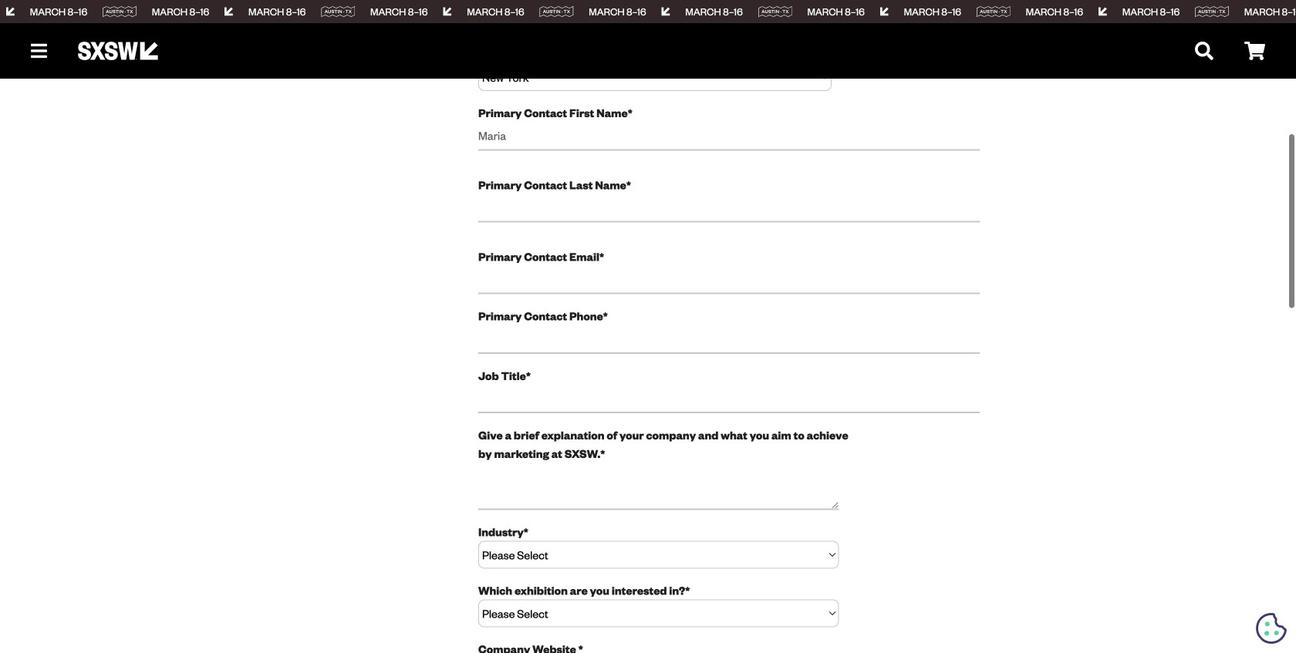 Task type: describe. For each thing, give the bounding box(es) containing it.
sxsw image
[[78, 42, 158, 60]]



Task type: locate. For each thing, give the bounding box(es) containing it.
None text field
[[479, 122, 980, 151], [479, 385, 980, 414], [479, 463, 839, 510], [479, 122, 980, 151], [479, 385, 980, 414], [479, 463, 839, 510]]

None text field
[[479, 194, 980, 223], [479, 325, 980, 354], [479, 194, 980, 223], [479, 325, 980, 354]]

toggle site search image
[[1196, 42, 1214, 60]]

toggle site navigation image
[[31, 42, 47, 60]]

cookie preferences image
[[1257, 614, 1287, 645]]

dialog
[[0, 0, 1297, 654]]

None email field
[[479, 266, 980, 295]]



